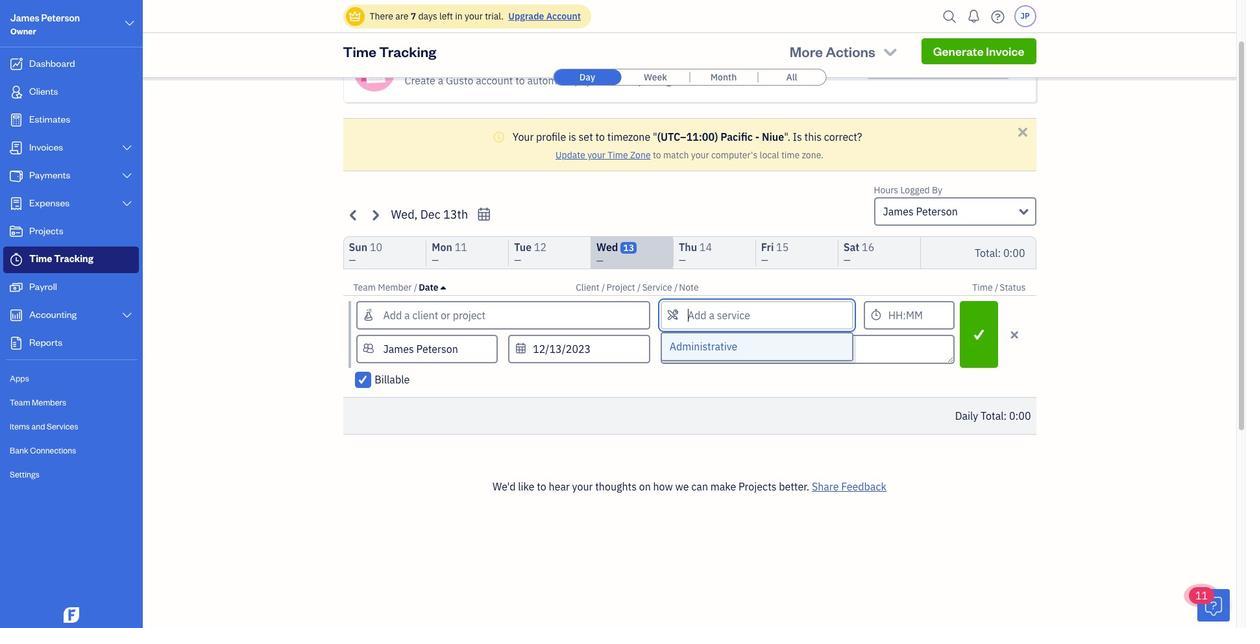 Task type: vqa. For each thing, say whether or not it's contained in the screenshot.
range.
no



Task type: describe. For each thing, give the bounding box(es) containing it.
sun 10 —
[[349, 241, 382, 266]]

1 / from the left
[[414, 282, 418, 293]]

wed,
[[391, 207, 418, 222]]

all link
[[758, 69, 826, 85]]

like
[[518, 480, 535, 493]]

note
[[679, 282, 699, 293]]

Add notes text field
[[661, 335, 955, 364]]

create gusto account button
[[867, 53, 1010, 79]]

chevron large down image for payments
[[121, 171, 133, 181]]

service link
[[642, 282, 675, 293]]

services
[[47, 421, 78, 432]]

james peterson button
[[874, 197, 1037, 226]]

hear
[[549, 480, 570, 493]]

previous day image
[[346, 207, 361, 222]]

14
[[700, 241, 712, 254]]

daily
[[956, 410, 979, 423]]

cancel image
[[1009, 327, 1021, 342]]

project
[[607, 282, 635, 293]]

day link
[[554, 69, 621, 85]]

automate
[[527, 74, 572, 87]]

days
[[418, 10, 437, 22]]

11 inside 'mon 11 —'
[[455, 241, 467, 254]]

is
[[793, 131, 802, 143]]

to right like
[[537, 480, 547, 493]]

0 vertical spatial tracking
[[379, 42, 436, 60]]

to right set
[[596, 131, 605, 143]]

share
[[812, 480, 839, 493]]

5 / from the left
[[995, 282, 999, 293]]

owner
[[10, 26, 36, 36]]

estimates link
[[3, 107, 139, 134]]

— for wed
[[597, 255, 604, 267]]

0 vertical spatial total
[[975, 246, 998, 259]]

zone.
[[802, 149, 824, 161]]

wed 13 —
[[597, 241, 634, 267]]

estimate image
[[8, 114, 24, 127]]

reports link
[[3, 330, 139, 357]]

james for james peterson
[[883, 205, 914, 218]]

estimates
[[29, 113, 70, 125]]

apps
[[10, 373, 29, 384]]

0 vertical spatial account
[[546, 10, 581, 22]]

more actions
[[790, 42, 876, 60]]

hours logged by
[[874, 184, 943, 196]]

— for sat
[[844, 255, 851, 266]]

11 button
[[1189, 588, 1230, 622]]

team members
[[10, 397, 66, 408]]

expenses link
[[3, 191, 139, 218]]

dec
[[421, 207, 441, 222]]

upgrade account link
[[506, 10, 581, 22]]

are
[[396, 10, 409, 22]]

time left status on the right
[[973, 282, 993, 293]]

log time image
[[972, 328, 987, 341]]

bank
[[10, 445, 28, 456]]

there are 7 days left in your trial. upgrade account
[[370, 10, 581, 22]]

run payroll effortlessly create a gusto account to automate payroll and reporting
[[405, 56, 672, 87]]

project image
[[8, 225, 24, 238]]

time inside main element
[[29, 253, 52, 265]]

payroll inside run payroll effortlessly create a gusto account to automate payroll and reporting
[[426, 56, 460, 69]]

day
[[580, 71, 595, 83]]

team for team member /
[[354, 282, 376, 293]]

note link
[[679, 282, 699, 293]]

freshbooks image
[[61, 608, 82, 623]]

gusto inside run payroll effortlessly create a gusto account to automate payroll and reporting
[[446, 74, 474, 87]]

tue 12 —
[[514, 241, 547, 266]]

left
[[440, 10, 453, 22]]

timer image
[[8, 253, 24, 266]]

bank connections
[[10, 445, 76, 456]]

your profile is set to timezone " (utc–11:00) pacific - niue ". is this correct?
[[513, 131, 863, 143]]

by
[[932, 184, 943, 196]]

month
[[711, 71, 737, 83]]

chevron large down image for invoices
[[121, 143, 133, 153]]

10
[[370, 241, 382, 254]]

james for james peterson owner
[[10, 12, 39, 24]]

member
[[378, 282, 412, 293]]

Date in MM/DD/YYYY format text field
[[508, 335, 650, 364]]

payments
[[29, 169, 70, 181]]

settings link
[[3, 464, 139, 486]]

status
[[1000, 282, 1026, 293]]

main element
[[0, 0, 175, 628]]

check image
[[357, 373, 369, 386]]

better.
[[779, 480, 810, 493]]

daily total : 0:00
[[956, 410, 1031, 423]]

apps link
[[3, 367, 139, 390]]

".
[[784, 131, 791, 143]]

money image
[[8, 281, 24, 294]]

13
[[623, 242, 634, 254]]

accounting link
[[3, 303, 139, 329]]

invoices link
[[3, 135, 139, 162]]

(utc–11:00)
[[658, 131, 718, 143]]

more actions button
[[778, 36, 911, 67]]

next day image
[[368, 207, 383, 222]]

"
[[653, 131, 658, 143]]

— for tue
[[514, 255, 521, 266]]

tracking inside main element
[[54, 253, 93, 265]]

go to help image
[[988, 7, 1009, 26]]

to inside run payroll effortlessly create a gusto account to automate payroll and reporting
[[516, 74, 525, 87]]

notifications image
[[964, 3, 985, 29]]

your right in
[[465, 10, 483, 22]]

mon 11 —
[[432, 241, 467, 266]]

caretup image
[[441, 282, 446, 293]]

make
[[711, 480, 736, 493]]

Add a service text field
[[662, 303, 852, 329]]

payments link
[[3, 163, 139, 190]]

resource center badge image
[[1198, 590, 1230, 622]]

james peterson
[[883, 205, 958, 218]]

report image
[[8, 337, 24, 350]]

time tracking inside main element
[[29, 253, 93, 265]]

zone
[[630, 149, 651, 161]]

niue
[[762, 131, 784, 143]]

invoice
[[986, 44, 1025, 58]]

Add a client or project text field
[[357, 303, 649, 329]]

profile
[[536, 131, 566, 143]]

payroll link
[[3, 275, 139, 301]]

to right zone
[[653, 149, 661, 161]]

client
[[576, 282, 600, 293]]

service
[[642, 282, 672, 293]]

11 inside dropdown button
[[1196, 590, 1208, 603]]

— for sun
[[349, 255, 356, 266]]

bank connections link
[[3, 440, 139, 462]]

create gusto account
[[878, 58, 998, 73]]

dashboard link
[[3, 51, 139, 78]]

billable
[[375, 373, 410, 386]]

12
[[534, 241, 547, 254]]

team member /
[[354, 282, 418, 293]]

chevron large down image for expenses
[[121, 199, 133, 209]]

settings
[[10, 469, 39, 480]]

info image
[[493, 129, 510, 145]]



Task type: locate. For each thing, give the bounding box(es) containing it.
— down sun
[[349, 255, 356, 266]]

chart image
[[8, 309, 24, 322]]

0 vertical spatial team
[[354, 282, 376, 293]]

peterson up dashboard
[[41, 12, 80, 24]]

— inside the fri 15 —
[[761, 255, 769, 266]]

— down "wed"
[[597, 255, 604, 267]]

0 vertical spatial peterson
[[41, 12, 80, 24]]

expenses
[[29, 197, 70, 209]]

Add a name text field
[[357, 336, 497, 362]]

1 horizontal spatial create
[[878, 58, 915, 73]]

peterson for james peterson
[[916, 205, 958, 218]]

payroll up a
[[426, 56, 460, 69]]

/
[[414, 282, 418, 293], [602, 282, 605, 293], [638, 282, 641, 293], [675, 282, 678, 293], [995, 282, 999, 293]]

search image
[[940, 7, 961, 26]]

dashboard image
[[8, 58, 24, 71]]

client image
[[8, 86, 24, 99]]

chevron large down image down invoices link
[[121, 171, 133, 181]]

1 vertical spatial gusto
[[446, 74, 474, 87]]

administrative option
[[662, 334, 852, 360]]

0 horizontal spatial time tracking
[[29, 253, 93, 265]]

tracking down projects link
[[54, 253, 93, 265]]

peterson for james peterson owner
[[41, 12, 80, 24]]

/ left date on the left top of page
[[414, 282, 418, 293]]

Duration text field
[[864, 301, 955, 330]]

a
[[438, 74, 444, 87]]

connections
[[30, 445, 76, 456]]

all
[[787, 71, 798, 83]]

more
[[790, 42, 823, 60]]

payroll right money "icon"
[[29, 280, 57, 293]]

local
[[760, 149, 779, 161]]

create right actions at the right of the page
[[878, 58, 915, 73]]

0 vertical spatial 0:00
[[1004, 246, 1026, 259]]

total up time "link"
[[975, 246, 998, 259]]

time tracking down projects link
[[29, 253, 93, 265]]

1 horizontal spatial team
[[354, 282, 376, 293]]

projects inside main element
[[29, 225, 63, 237]]

and right items
[[31, 421, 45, 432]]

— inside sat 16 —
[[844, 255, 851, 266]]

items
[[10, 421, 30, 432]]

1 horizontal spatial gusto
[[918, 58, 950, 73]]

thu
[[679, 241, 697, 254]]

fri 15 —
[[761, 241, 789, 266]]

update your time zone to match your computer's local time zone.
[[556, 149, 824, 161]]

0 vertical spatial payroll
[[426, 56, 460, 69]]

can
[[692, 480, 708, 493]]

payroll inside main element
[[29, 280, 57, 293]]

1 vertical spatial :
[[1004, 410, 1007, 423]]

time tracking down there
[[343, 42, 436, 60]]

payment image
[[8, 169, 24, 182]]

tracking down 7 in the top of the page
[[379, 42, 436, 60]]

0 horizontal spatial :
[[998, 246, 1001, 259]]

chevrondown image
[[882, 42, 900, 60]]

update
[[556, 149, 586, 161]]

close image
[[1013, 49, 1027, 64]]

11
[[455, 241, 467, 254], [1196, 590, 1208, 603]]

2 vertical spatial chevron large down image
[[121, 199, 133, 209]]

1 horizontal spatial projects
[[739, 480, 777, 493]]

team for team members
[[10, 397, 30, 408]]

timezone
[[608, 131, 651, 143]]

2 chevron large down image from the top
[[121, 171, 133, 181]]

projects link
[[3, 219, 139, 245]]

to right account
[[516, 74, 525, 87]]

4 / from the left
[[675, 282, 678, 293]]

0 vertical spatial chevron large down image
[[124, 16, 136, 31]]

1 horizontal spatial :
[[1004, 410, 1007, 423]]

0 horizontal spatial and
[[31, 421, 45, 432]]

— down sat
[[844, 255, 851, 266]]

date link
[[419, 282, 446, 293]]

your down set
[[588, 149, 606, 161]]

tracking
[[379, 42, 436, 60], [54, 253, 93, 265]]

invoice image
[[8, 142, 24, 155]]

sun
[[349, 241, 368, 254]]

0 vertical spatial create
[[878, 58, 915, 73]]

13th
[[443, 207, 468, 222]]

1 vertical spatial total
[[981, 410, 1004, 423]]

create
[[878, 58, 915, 73], [405, 74, 436, 87]]

1 horizontal spatial payroll
[[426, 56, 460, 69]]

— down thu
[[679, 255, 686, 266]]

create inside run payroll effortlessly create a gusto account to automate payroll and reporting
[[405, 74, 436, 87]]

— down the fri
[[761, 255, 769, 266]]

1 vertical spatial account
[[952, 58, 998, 73]]

administrative list box
[[662, 334, 852, 360]]

jp button
[[1014, 5, 1037, 27]]

1 vertical spatial 0:00
[[1010, 410, 1031, 423]]

is
[[569, 131, 576, 143]]

: right daily
[[1004, 410, 1007, 423]]

0 horizontal spatial account
[[546, 10, 581, 22]]

1 chevron large down image from the top
[[121, 143, 133, 153]]

time / status
[[973, 282, 1026, 293]]

invoices
[[29, 141, 63, 153]]

sat 16 —
[[844, 241, 875, 266]]

0 horizontal spatial projects
[[29, 225, 63, 237]]

1 horizontal spatial peterson
[[916, 205, 958, 218]]

your right hear
[[572, 480, 593, 493]]

0 vertical spatial chevron large down image
[[121, 143, 133, 153]]

choose a date image
[[477, 207, 492, 222]]

0 horizontal spatial team
[[10, 397, 30, 408]]

computer's
[[712, 149, 758, 161]]

3 chevron large down image from the top
[[121, 199, 133, 209]]

effortlessly
[[462, 56, 517, 69]]

1 horizontal spatial 11
[[1196, 590, 1208, 603]]

your
[[465, 10, 483, 22], [588, 149, 606, 161], [691, 149, 709, 161], [572, 480, 593, 493]]

— inside sun 10 —
[[349, 255, 356, 266]]

thoughts
[[596, 480, 637, 493]]

0 horizontal spatial tracking
[[54, 253, 93, 265]]

pacific
[[721, 131, 753, 143]]

: up time / status
[[998, 246, 1001, 259]]

0 horizontal spatial create
[[405, 74, 436, 87]]

0 horizontal spatial gusto
[[446, 74, 474, 87]]

/ right client
[[602, 282, 605, 293]]

1 vertical spatial chevron large down image
[[121, 310, 133, 321]]

0 horizontal spatial payroll
[[29, 280, 57, 293]]

feedback
[[842, 480, 887, 493]]

sat
[[844, 241, 860, 254]]

on
[[639, 480, 651, 493]]

we
[[676, 480, 689, 493]]

— for thu
[[679, 255, 686, 266]]

0 horizontal spatial james
[[10, 12, 39, 24]]

chevron large down image
[[124, 16, 136, 31], [121, 310, 133, 321]]

— inside thu 14 —
[[679, 255, 686, 266]]

— for mon
[[432, 255, 439, 266]]

— inside "tue 12 —"
[[514, 255, 521, 266]]

chevron large down image down payments link
[[121, 199, 133, 209]]

items and services link
[[3, 416, 139, 438]]

account inside button
[[952, 58, 998, 73]]

1 horizontal spatial james
[[883, 205, 914, 218]]

0 horizontal spatial 11
[[455, 241, 467, 254]]

mon
[[432, 241, 452, 254]]

1 horizontal spatial tracking
[[379, 42, 436, 60]]

account
[[476, 74, 513, 87]]

trial.
[[485, 10, 504, 22]]

james
[[10, 12, 39, 24], [883, 205, 914, 218]]

share feedback button
[[812, 479, 887, 495]]

3 / from the left
[[638, 282, 641, 293]]

1 vertical spatial projects
[[739, 480, 777, 493]]

gusto right chevrondown "icon"
[[918, 58, 950, 73]]

1 vertical spatial create
[[405, 74, 436, 87]]

1 vertical spatial payroll
[[29, 280, 57, 293]]

payroll
[[426, 56, 460, 69], [29, 280, 57, 293]]

peterson inside james peterson dropdown button
[[916, 205, 958, 218]]

0 vertical spatial 11
[[455, 241, 467, 254]]

chevron large down image inside invoices link
[[121, 143, 133, 153]]

gusto inside button
[[918, 58, 950, 73]]

match
[[663, 149, 689, 161]]

1 vertical spatial james
[[883, 205, 914, 218]]

/ left status on the right
[[995, 282, 999, 293]]

0 horizontal spatial peterson
[[41, 12, 80, 24]]

chevron large down image down estimates link
[[121, 143, 133, 153]]

and inside 'link'
[[31, 421, 45, 432]]

james down hours logged by
[[883, 205, 914, 218]]

wed
[[597, 241, 618, 254]]

james up owner
[[10, 12, 39, 24]]

upgrade
[[509, 10, 544, 22]]

create inside button
[[878, 58, 915, 73]]

time down crown icon
[[343, 42, 377, 60]]

tue
[[514, 241, 532, 254]]

1 vertical spatial chevron large down image
[[121, 171, 133, 181]]

/ left service
[[638, 282, 641, 293]]

0 vertical spatial james
[[10, 12, 39, 24]]

month link
[[690, 69, 758, 85]]

fri
[[761, 241, 774, 254]]

time right timer image on the top left of the page
[[29, 253, 52, 265]]

1 vertical spatial and
[[31, 421, 45, 432]]

0 vertical spatial gusto
[[918, 58, 950, 73]]

reporting
[[629, 74, 672, 87]]

1 vertical spatial team
[[10, 397, 30, 408]]

there
[[370, 10, 393, 22]]

0:00 up status on the right
[[1004, 246, 1026, 259]]

status link
[[1000, 282, 1026, 293]]

1 horizontal spatial account
[[952, 58, 998, 73]]

0:00 right daily
[[1010, 410, 1031, 423]]

team left member
[[354, 282, 376, 293]]

total : 0:00
[[975, 246, 1026, 259]]

expense image
[[8, 197, 24, 210]]

0 vertical spatial projects
[[29, 225, 63, 237]]

james peterson owner
[[10, 12, 80, 36]]

accounting
[[29, 308, 77, 321]]

create down run
[[405, 74, 436, 87]]

hours
[[874, 184, 899, 196]]

— down mon
[[432, 255, 439, 266]]

1 horizontal spatial time tracking
[[343, 42, 436, 60]]

projects right make
[[739, 480, 777, 493]]

peterson inside james peterson owner
[[41, 12, 80, 24]]

— inside 'mon 11 —'
[[432, 255, 439, 266]]

team members link
[[3, 392, 139, 414]]

project link
[[607, 282, 638, 293]]

0 vertical spatial and
[[609, 74, 627, 87]]

and inside run payroll effortlessly create a gusto account to automate payroll and reporting
[[609, 74, 627, 87]]

james inside james peterson dropdown button
[[883, 205, 914, 218]]

in
[[455, 10, 463, 22]]

team inside 'link'
[[10, 397, 30, 408]]

gusto
[[918, 58, 950, 73], [446, 74, 474, 87]]

2 / from the left
[[602, 282, 605, 293]]

time down timezone on the top of the page
[[608, 149, 628, 161]]

reports
[[29, 336, 62, 349]]

:
[[998, 246, 1001, 259], [1004, 410, 1007, 423]]

— for fri
[[761, 255, 769, 266]]

total right daily
[[981, 410, 1004, 423]]

generate invoice button
[[922, 38, 1037, 64]]

team up items
[[10, 397, 30, 408]]

1 horizontal spatial and
[[609, 74, 627, 87]]

0 vertical spatial :
[[998, 246, 1001, 259]]

this
[[805, 131, 822, 143]]

generate
[[933, 44, 984, 58]]

peterson down by
[[916, 205, 958, 218]]

payroll
[[575, 74, 607, 87]]

gusto right a
[[446, 74, 474, 87]]

week link
[[622, 69, 690, 85]]

— down tue
[[514, 255, 521, 266]]

james inside james peterson owner
[[10, 12, 39, 24]]

clients
[[29, 85, 58, 97]]

1 vertical spatial 11
[[1196, 590, 1208, 603]]

0 vertical spatial time tracking
[[343, 42, 436, 60]]

/ left note
[[675, 282, 678, 293]]

generate invoice
[[933, 44, 1025, 58]]

chevron large down image
[[121, 143, 133, 153], [121, 171, 133, 181], [121, 199, 133, 209]]

your down (utc–11:00) on the right top
[[691, 149, 709, 161]]

and right payroll
[[609, 74, 627, 87]]

projects down the expenses
[[29, 225, 63, 237]]

crown image
[[348, 9, 362, 23]]

16
[[862, 241, 875, 254]]

— inside the wed 13 —
[[597, 255, 604, 267]]

chevron large down image inside expenses link
[[121, 199, 133, 209]]

1 vertical spatial peterson
[[916, 205, 958, 218]]

how
[[653, 480, 673, 493]]

we'd
[[493, 480, 516, 493]]

1 vertical spatial tracking
[[54, 253, 93, 265]]

date
[[419, 282, 439, 293]]

times image
[[1016, 125, 1031, 140]]

1 vertical spatial time tracking
[[29, 253, 93, 265]]



